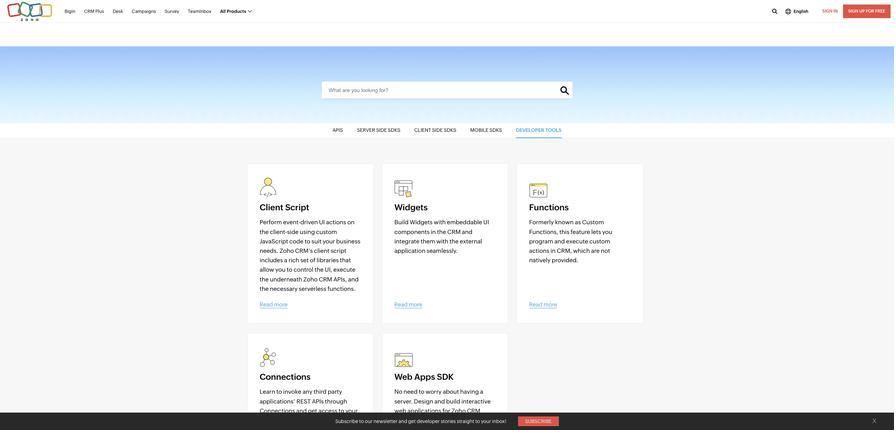 Task type: describe. For each thing, give the bounding box(es) containing it.
functions,
[[529, 229, 558, 236]]

external
[[460, 238, 482, 245]]

tools
[[546, 128, 562, 133]]

sign
[[823, 9, 833, 14]]

widgets inside build widgets with embeddable ui components in the crm and integrate them with the external application seamlessly.
[[410, 219, 433, 226]]

perform
[[260, 219, 282, 226]]

0 vertical spatial zoho
[[280, 248, 294, 255]]

includes
[[260, 257, 283, 264]]

sign in
[[823, 9, 838, 14]]

zoho inside no need to worry about having a server. design and build interactive web applications for zoho crm using our web app sdk.
[[452, 408, 466, 415]]

read for client script
[[260, 302, 273, 309]]

to left suit
[[305, 238, 310, 245]]

1 connections from the top
[[260, 373, 311, 382]]

in inside build widgets with embeddable ui components in the crm and integrate them with the external application seamlessly.
[[431, 229, 436, 236]]

script
[[331, 248, 346, 255]]

having
[[460, 389, 479, 396]]

server
[[357, 128, 375, 133]]

crm inside build widgets with embeddable ui components in the crm and integrate them with the external application seamlessly.
[[447, 229, 461, 236]]

straight
[[457, 419, 475, 425]]

1 horizontal spatial zoho
[[303, 276, 318, 283]]

campaigns link
[[132, 5, 156, 18]]

build
[[446, 398, 460, 405]]

mobile sdks
[[471, 128, 502, 133]]

free
[[876, 9, 886, 14]]

in inside formerly known as custom functions, this feature lets you program and execute custom actions in crm, which are not natively provided.
[[551, 248, 556, 255]]

0 vertical spatial widgets
[[394, 203, 428, 212]]

and down the web
[[399, 419, 407, 425]]

allow
[[260, 267, 274, 274]]

apps
[[414, 373, 435, 382]]

feature
[[571, 229, 590, 236]]

subscribe for subscribe to our newsletter and get developer stories straight to your inbox!
[[336, 419, 358, 425]]

english
[[794, 9, 809, 14]]

apis,
[[333, 276, 347, 283]]

script
[[285, 203, 309, 212]]

to left newsletter
[[359, 419, 364, 425]]

developer tools
[[516, 128, 562, 133]]

actions inside formerly known as custom functions, this feature lets you program and execute custom actions in crm, which are not natively provided.
[[529, 248, 549, 255]]

0 vertical spatial with
[[434, 219, 446, 226]]

through
[[325, 398, 347, 405]]

functions
[[529, 203, 569, 212]]

business
[[336, 238, 360, 245]]

desk
[[113, 9, 123, 14]]

teaminbox link
[[188, 5, 212, 18]]

newsletter
[[374, 419, 398, 425]]

applications'
[[260, 398, 295, 405]]

x
[[873, 416, 877, 425]]

crm plus link
[[84, 5, 104, 18]]

sdk
[[437, 373, 454, 382]]

ui,
[[325, 267, 332, 274]]

sdks for client side sdks
[[444, 128, 457, 133]]

read more for functions
[[529, 302, 557, 309]]

formerly known as custom functions, this feature lets you program and execute custom actions in crm, which are not natively provided.
[[529, 219, 613, 264]]

provided.
[[552, 257, 578, 264]]

and inside perform event-driven ui actions on the client-side using custom javascript code to suit your business needs. zoho crm's client script includes a rich set of libraries that allow you to control the ui, execute the underneath zoho crm apis, and the necessary serverless functions.
[[348, 276, 359, 283]]

from
[[313, 417, 326, 424]]

inbox!
[[492, 419, 507, 425]]

read more link for widgets
[[394, 302, 422, 309]]

client side sdks
[[415, 128, 457, 133]]

necessary
[[270, 286, 298, 293]]

to down the through
[[339, 408, 344, 415]]

for
[[443, 408, 450, 415]]

web
[[394, 408, 406, 415]]

using inside no need to worry about having a server. design and build interactive web applications for zoho crm using our web app sdk.
[[394, 417, 410, 424]]

developer
[[417, 419, 440, 425]]

all
[[220, 9, 226, 14]]

in
[[834, 9, 838, 14]]

sign up for free
[[849, 9, 886, 14]]

read more link for client script
[[260, 302, 288, 309]]

rest
[[296, 398, 311, 405]]

client for client side sdks
[[415, 128, 431, 133]]

plus
[[95, 9, 104, 14]]

crm inside perform event-driven ui actions on the client-side using custom javascript code to suit your business needs. zoho crm's client script includes a rich set of libraries that allow you to control the ui, execute the underneath zoho crm apis, and the necessary serverless functions.
[[319, 276, 332, 283]]

underneath
[[270, 276, 302, 283]]

all products link
[[220, 5, 252, 18]]

javascript
[[260, 238, 288, 245]]

to inside no need to worry about having a server. design and build interactive web applications for zoho crm using our web app sdk.
[[419, 389, 425, 396]]

your left inbox!
[[481, 419, 491, 425]]

rich
[[289, 257, 299, 264]]

no need to worry about having a server. design and build interactive web applications for zoho crm using our web app sdk.
[[394, 389, 491, 424]]

custom
[[582, 219, 604, 226]]

any
[[303, 389, 312, 396]]

actions inside perform event-driven ui actions on the client-side using custom javascript code to suit your business needs. zoho crm's client script includes a rich set of libraries that allow you to control the ui, execute the underneath zoho crm apis, and the necessary serverless functions.
[[326, 219, 346, 226]]

you inside perform event-driven ui actions on the client-side using custom javascript code to suit your business needs. zoho crm's client script includes a rich set of libraries that allow you to control the ui, execute the underneath zoho crm apis, and the necessary serverless functions.
[[275, 267, 286, 274]]

that
[[340, 257, 351, 264]]

no
[[394, 389, 402, 396]]

libraries
[[317, 257, 339, 264]]

and inside no need to worry about having a server. design and build interactive web applications for zoho crm using our web app sdk.
[[435, 398, 445, 405]]

needs.
[[260, 248, 278, 255]]

more for client script
[[274, 302, 288, 309]]

crm's
[[295, 248, 313, 255]]

crm inside no need to worry about having a server. design and build interactive web applications for zoho crm using our web app sdk.
[[467, 408, 480, 415]]

as
[[575, 219, 581, 226]]

your down access
[[327, 417, 340, 424]]

client for client script
[[260, 203, 283, 212]]

applications
[[408, 408, 441, 415]]

client-
[[270, 229, 287, 236]]

party
[[328, 389, 342, 396]]

client
[[314, 248, 329, 255]]

ui inside perform event-driven ui actions on the client-side using custom javascript code to suit your business needs. zoho crm's client script includes a rich set of libraries that allow you to control the ui, execute the underneath zoho crm apis, and the necessary serverless functions.
[[319, 219, 325, 226]]

seamlessly.
[[427, 248, 458, 255]]

0 vertical spatial web
[[394, 373, 413, 382]]

read more link for functions
[[529, 302, 557, 309]]

set
[[300, 257, 309, 264]]

execute inside perform event-driven ui actions on the client-side using custom javascript code to suit your business needs. zoho crm's client script includes a rich set of libraries that allow you to control the ui, execute the underneath zoho crm apis, and the necessary serverless functions.
[[333, 267, 355, 274]]

design
[[414, 398, 433, 405]]

bigin
[[65, 9, 75, 14]]

your inside perform event-driven ui actions on the client-side using custom javascript code to suit your business needs. zoho crm's client script includes a rich set of libraries that allow you to control the ui, execute the underneath zoho crm apis, and the necessary serverless functions.
[[323, 238, 335, 245]]

a inside perform event-driven ui actions on the client-side using custom javascript code to suit your business needs. zoho crm's client script includes a rich set of libraries that allow you to control the ui, execute the underneath zoho crm apis, and the necessary serverless functions.
[[284, 257, 287, 264]]

widgets.
[[294, 427, 318, 431]]

data
[[300, 417, 312, 424]]

What are you looking for? text field
[[322, 81, 573, 99]]



Task type: vqa. For each thing, say whether or not it's contained in the screenshot.
"can"
no



Task type: locate. For each thing, give the bounding box(es) containing it.
apis inside learn to invoke any third party applications' rest apis through connections and get access to your authenticated data from your functions or widgets.
[[312, 398, 324, 405]]

invoke
[[283, 389, 301, 396]]

or
[[287, 427, 293, 431]]

sdks right mobile
[[490, 128, 502, 133]]

zoho up the rich
[[280, 248, 294, 255]]

access
[[318, 408, 337, 415]]

2 more from the left
[[409, 302, 422, 309]]

perform event-driven ui actions on the client-side using custom javascript code to suit your business needs. zoho crm's client script includes a rich set of libraries that allow you to control the ui, execute the underneath zoho crm apis, and the necessary serverless functions.
[[260, 219, 360, 293]]

actions left on
[[326, 219, 346, 226]]

to right straight
[[476, 419, 480, 425]]

subscribe
[[336, 419, 358, 425], [525, 419, 552, 425]]

read more link
[[260, 302, 288, 309], [394, 302, 422, 309], [529, 302, 557, 309]]

1 horizontal spatial you
[[602, 229, 613, 236]]

web down applications
[[421, 417, 434, 424]]

you up underneath on the bottom left of the page
[[275, 267, 286, 274]]

2 horizontal spatial zoho
[[452, 408, 466, 415]]

1 horizontal spatial read more
[[394, 302, 422, 309]]

crm,
[[557, 248, 572, 255]]

1 horizontal spatial apis
[[333, 128, 343, 133]]

about
[[443, 389, 459, 396]]

and down embeddable
[[462, 229, 473, 236]]

1 read more from the left
[[260, 302, 288, 309]]

0 vertical spatial get
[[308, 408, 317, 415]]

0 horizontal spatial ui
[[319, 219, 325, 226]]

apis left server
[[333, 128, 343, 133]]

using inside perform event-driven ui actions on the client-side using custom javascript code to suit your business needs. zoho crm's client script includes a rich set of libraries that allow you to control the ui, execute the underneath zoho crm apis, and the necessary serverless functions.
[[300, 229, 315, 236]]

read for widgets
[[394, 302, 408, 309]]

and inside learn to invoke any third party applications' rest apis through connections and get access to your authenticated data from your functions or widgets.
[[296, 408, 307, 415]]

to up applications'
[[276, 389, 282, 396]]

1 horizontal spatial side
[[432, 128, 443, 133]]

0 vertical spatial a
[[284, 257, 287, 264]]

apis down "third"
[[312, 398, 324, 405]]

integrate
[[394, 238, 420, 245]]

get inside learn to invoke any third party applications' rest apis through connections and get access to your authenticated data from your functions or widgets.
[[308, 408, 317, 415]]

0 horizontal spatial zoho
[[280, 248, 294, 255]]

1 more from the left
[[274, 302, 288, 309]]

you right 'lets'
[[602, 229, 613, 236]]

this
[[560, 229, 570, 236]]

0 vertical spatial custom
[[316, 229, 337, 236]]

2 vertical spatial zoho
[[452, 408, 466, 415]]

1 vertical spatial client
[[260, 203, 283, 212]]

widgets up build
[[394, 203, 428, 212]]

subscribe to our newsletter and get developer stories straight to your inbox!
[[336, 419, 507, 425]]

1 horizontal spatial client
[[415, 128, 431, 133]]

1 horizontal spatial read more link
[[394, 302, 422, 309]]

connections
[[260, 373, 311, 382], [260, 408, 295, 415]]

0 vertical spatial using
[[300, 229, 315, 236]]

lets
[[592, 229, 601, 236]]

1 horizontal spatial actions
[[529, 248, 549, 255]]

1 read from the left
[[260, 302, 273, 309]]

2 read more link from the left
[[394, 302, 422, 309]]

read more
[[260, 302, 288, 309], [394, 302, 422, 309], [529, 302, 557, 309]]

are
[[591, 248, 600, 255]]

1 horizontal spatial using
[[394, 417, 410, 424]]

connections inside learn to invoke any third party applications' rest apis through connections and get access to your authenticated data from your functions or widgets.
[[260, 408, 295, 415]]

and down rest
[[296, 408, 307, 415]]

web inside no need to worry about having a server. design and build interactive web applications for zoho crm using our web app sdk.
[[421, 417, 434, 424]]

with up them
[[434, 219, 446, 226]]

on
[[347, 219, 355, 226]]

0 horizontal spatial using
[[300, 229, 315, 236]]

application
[[394, 248, 426, 255]]

teaminbox
[[188, 9, 212, 14]]

bigin link
[[65, 5, 75, 18]]

3 read more from the left
[[529, 302, 557, 309]]

authenticated
[[260, 417, 298, 424]]

2 sdks from the left
[[444, 128, 457, 133]]

1 vertical spatial widgets
[[410, 219, 433, 226]]

developer
[[516, 128, 545, 133]]

crm down embeddable
[[447, 229, 461, 236]]

functions
[[260, 427, 286, 431]]

side for client
[[432, 128, 443, 133]]

1 vertical spatial get
[[408, 419, 416, 425]]

sdk.
[[448, 417, 462, 424]]

ui inside build widgets with embeddable ui components in the crm and integrate them with the external application seamlessly.
[[484, 219, 489, 226]]

widgets up components
[[410, 219, 433, 226]]

not
[[601, 248, 610, 255]]

get up from
[[308, 408, 317, 415]]

our down applications
[[411, 417, 420, 424]]

1 horizontal spatial more
[[409, 302, 422, 309]]

0 horizontal spatial a
[[284, 257, 287, 264]]

get down applications
[[408, 419, 416, 425]]

1 vertical spatial in
[[551, 248, 556, 255]]

1 side from the left
[[376, 128, 387, 133]]

to up underneath on the bottom left of the page
[[287, 267, 292, 274]]

code
[[289, 238, 303, 245]]

stories
[[441, 419, 456, 425]]

actions
[[326, 219, 346, 226], [529, 248, 549, 255]]

survey link
[[165, 5, 179, 18]]

0 horizontal spatial you
[[275, 267, 286, 274]]

sign in link
[[818, 5, 844, 18]]

subscribe for subscribe
[[525, 419, 552, 425]]

our inside no need to worry about having a server. design and build interactive web applications for zoho crm using our web app sdk.
[[411, 417, 420, 424]]

your up client at the bottom of page
[[323, 238, 335, 245]]

1 vertical spatial execute
[[333, 267, 355, 274]]

program
[[529, 238, 553, 245]]

products
[[227, 9, 246, 14]]

server side sdks
[[357, 128, 401, 133]]

0 horizontal spatial more
[[274, 302, 288, 309]]

2 horizontal spatial read
[[529, 302, 543, 309]]

desk link
[[113, 5, 123, 18]]

1 horizontal spatial read
[[394, 302, 408, 309]]

0 horizontal spatial custom
[[316, 229, 337, 236]]

custom up suit
[[316, 229, 337, 236]]

3 more from the left
[[544, 302, 557, 309]]

custom down 'lets'
[[590, 238, 610, 245]]

0 horizontal spatial read
[[260, 302, 273, 309]]

interactive
[[462, 398, 491, 405]]

your
[[323, 238, 335, 245], [345, 408, 358, 415], [327, 417, 340, 424], [481, 419, 491, 425]]

0 vertical spatial you
[[602, 229, 613, 236]]

server.
[[394, 398, 413, 405]]

3 read from the left
[[529, 302, 543, 309]]

2 read from the left
[[394, 302, 408, 309]]

read
[[260, 302, 273, 309], [394, 302, 408, 309], [529, 302, 543, 309]]

and
[[462, 229, 473, 236], [555, 238, 565, 245], [348, 276, 359, 283], [435, 398, 445, 405], [296, 408, 307, 415], [399, 419, 407, 425]]

1 horizontal spatial in
[[551, 248, 556, 255]]

more
[[274, 302, 288, 309], [409, 302, 422, 309], [544, 302, 557, 309]]

crm left plus
[[84, 9, 94, 14]]

3 read more link from the left
[[529, 302, 557, 309]]

1 ui from the left
[[319, 219, 325, 226]]

0 vertical spatial connections
[[260, 373, 311, 382]]

known
[[555, 219, 574, 226]]

ui right driven
[[319, 219, 325, 226]]

1 vertical spatial using
[[394, 417, 410, 424]]

execute down feature
[[566, 238, 588, 245]]

1 horizontal spatial a
[[480, 389, 483, 396]]

0 horizontal spatial client
[[260, 203, 283, 212]]

0 vertical spatial apis
[[333, 128, 343, 133]]

1 vertical spatial apis
[[312, 398, 324, 405]]

crm
[[84, 9, 94, 14], [447, 229, 461, 236], [319, 276, 332, 283], [467, 408, 480, 415]]

2 subscribe from the left
[[525, 419, 552, 425]]

your down the through
[[345, 408, 358, 415]]

web up no
[[394, 373, 413, 382]]

subscribe link
[[518, 417, 559, 427]]

2 horizontal spatial read more link
[[529, 302, 557, 309]]

with
[[434, 219, 446, 226], [436, 238, 448, 245]]

a up interactive
[[480, 389, 483, 396]]

1 read more link from the left
[[260, 302, 288, 309]]

sdks
[[388, 128, 401, 133], [444, 128, 457, 133], [490, 128, 502, 133]]

sdks right server
[[388, 128, 401, 133]]

actions up natively
[[529, 248, 549, 255]]

learn to invoke any third party applications' rest apis through connections and get access to your authenticated data from your functions or widgets.
[[260, 389, 358, 431]]

zoho
[[280, 248, 294, 255], [303, 276, 318, 283], [452, 408, 466, 415]]

custom inside formerly known as custom functions, this feature lets you program and execute custom actions in crm, which are not natively provided.
[[590, 238, 610, 245]]

0 horizontal spatial web
[[394, 373, 413, 382]]

execute inside formerly known as custom functions, this feature lets you program and execute custom actions in crm, which are not natively provided.
[[566, 238, 588, 245]]

0 vertical spatial actions
[[326, 219, 346, 226]]

1 sdks from the left
[[388, 128, 401, 133]]

0 horizontal spatial in
[[431, 229, 436, 236]]

2 read more from the left
[[394, 302, 422, 309]]

1 horizontal spatial sdks
[[444, 128, 457, 133]]

more for functions
[[544, 302, 557, 309]]

0 horizontal spatial subscribe
[[336, 419, 358, 425]]

campaigns
[[132, 9, 156, 14]]

need
[[404, 389, 418, 396]]

1 subscribe from the left
[[336, 419, 358, 425]]

0 horizontal spatial sdks
[[388, 128, 401, 133]]

and down worry
[[435, 398, 445, 405]]

and inside build widgets with embeddable ui components in the crm and integrate them with the external application seamlessly.
[[462, 229, 473, 236]]

using down driven
[[300, 229, 315, 236]]

driven
[[300, 219, 318, 226]]

embeddable
[[447, 219, 482, 226]]

the
[[260, 229, 269, 236], [437, 229, 446, 236], [450, 238, 459, 245], [315, 267, 324, 274], [260, 276, 269, 283], [260, 286, 269, 293]]

with up seamlessly.
[[436, 238, 448, 245]]

0 vertical spatial execute
[[566, 238, 588, 245]]

sdks for server side sdks
[[388, 128, 401, 133]]

in left crm,
[[551, 248, 556, 255]]

1 horizontal spatial web
[[421, 417, 434, 424]]

0 horizontal spatial side
[[376, 128, 387, 133]]

ui right embeddable
[[484, 219, 489, 226]]

more for widgets
[[409, 302, 422, 309]]

None button
[[556, 81, 573, 99]]

0 vertical spatial in
[[431, 229, 436, 236]]

1 vertical spatial zoho
[[303, 276, 318, 283]]

1 vertical spatial connections
[[260, 408, 295, 415]]

zoho up sdk.
[[452, 408, 466, 415]]

web apps sdk
[[394, 373, 454, 382]]

3 sdks from the left
[[490, 128, 502, 133]]

2 side from the left
[[432, 128, 443, 133]]

and right apis,
[[348, 276, 359, 283]]

1 vertical spatial custom
[[590, 238, 610, 245]]

read for functions
[[529, 302, 543, 309]]

get
[[308, 408, 317, 415], [408, 419, 416, 425]]

1 vertical spatial web
[[421, 417, 434, 424]]

worry
[[426, 389, 442, 396]]

2 connections from the top
[[260, 408, 295, 415]]

you inside formerly known as custom functions, this feature lets you program and execute custom actions in crm, which are not natively provided.
[[602, 229, 613, 236]]

connections down applications'
[[260, 408, 295, 415]]

1 horizontal spatial ui
[[484, 219, 489, 226]]

up
[[860, 9, 865, 14]]

using down the web
[[394, 417, 410, 424]]

for
[[866, 9, 875, 14]]

1 vertical spatial with
[[436, 238, 448, 245]]

zoho up the serverless on the bottom left of the page
[[303, 276, 318, 283]]

read more for widgets
[[394, 302, 422, 309]]

1 vertical spatial actions
[[529, 248, 549, 255]]

and inside formerly known as custom functions, this feature lets you program and execute custom actions in crm, which are not natively provided.
[[555, 238, 565, 245]]

2 horizontal spatial sdks
[[490, 128, 502, 133]]

1 horizontal spatial our
[[411, 417, 420, 424]]

1 vertical spatial a
[[480, 389, 483, 396]]

execute down the "that"
[[333, 267, 355, 274]]

0 horizontal spatial read more
[[260, 302, 288, 309]]

0 horizontal spatial read more link
[[260, 302, 288, 309]]

crm down interactive
[[467, 408, 480, 415]]

connections up invoke
[[260, 373, 311, 382]]

to up design
[[419, 389, 425, 396]]

client script
[[260, 203, 309, 212]]

sdks left mobile
[[444, 128, 457, 133]]

0 horizontal spatial get
[[308, 408, 317, 415]]

0 vertical spatial client
[[415, 128, 431, 133]]

mobile
[[471, 128, 489, 133]]

serverless
[[299, 286, 326, 293]]

0 horizontal spatial our
[[365, 419, 373, 425]]

in up them
[[431, 229, 436, 236]]

2 horizontal spatial read more
[[529, 302, 557, 309]]

build
[[394, 219, 409, 226]]

read more for client script
[[260, 302, 288, 309]]

event-
[[283, 219, 300, 226]]

our
[[411, 417, 420, 424], [365, 419, 373, 425]]

1 horizontal spatial subscribe
[[525, 419, 552, 425]]

1 horizontal spatial custom
[[590, 238, 610, 245]]

2 ui from the left
[[484, 219, 489, 226]]

formerly
[[529, 219, 554, 226]]

sign
[[849, 9, 859, 14]]

0 horizontal spatial actions
[[326, 219, 346, 226]]

1 horizontal spatial get
[[408, 419, 416, 425]]

crm down ui,
[[319, 276, 332, 283]]

a left the rich
[[284, 257, 287, 264]]

0 horizontal spatial execute
[[333, 267, 355, 274]]

them
[[421, 238, 435, 245]]

0 horizontal spatial apis
[[312, 398, 324, 405]]

2 horizontal spatial more
[[544, 302, 557, 309]]

control
[[294, 267, 313, 274]]

and up crm,
[[555, 238, 565, 245]]

1 vertical spatial you
[[275, 267, 286, 274]]

side for server
[[376, 128, 387, 133]]

web
[[394, 373, 413, 382], [421, 417, 434, 424]]

a inside no need to worry about having a server. design and build interactive web applications for zoho crm using our web app sdk.
[[480, 389, 483, 396]]

which
[[573, 248, 590, 255]]

our left newsletter
[[365, 419, 373, 425]]

all products
[[220, 9, 246, 14]]

1 horizontal spatial execute
[[566, 238, 588, 245]]

components
[[394, 229, 430, 236]]

custom inside perform event-driven ui actions on the client-side using custom javascript code to suit your business needs. zoho crm's client script includes a rich set of libraries that allow you to control the ui, execute the underneath zoho crm apis, and the necessary serverless functions.
[[316, 229, 337, 236]]

side
[[376, 128, 387, 133], [432, 128, 443, 133]]



